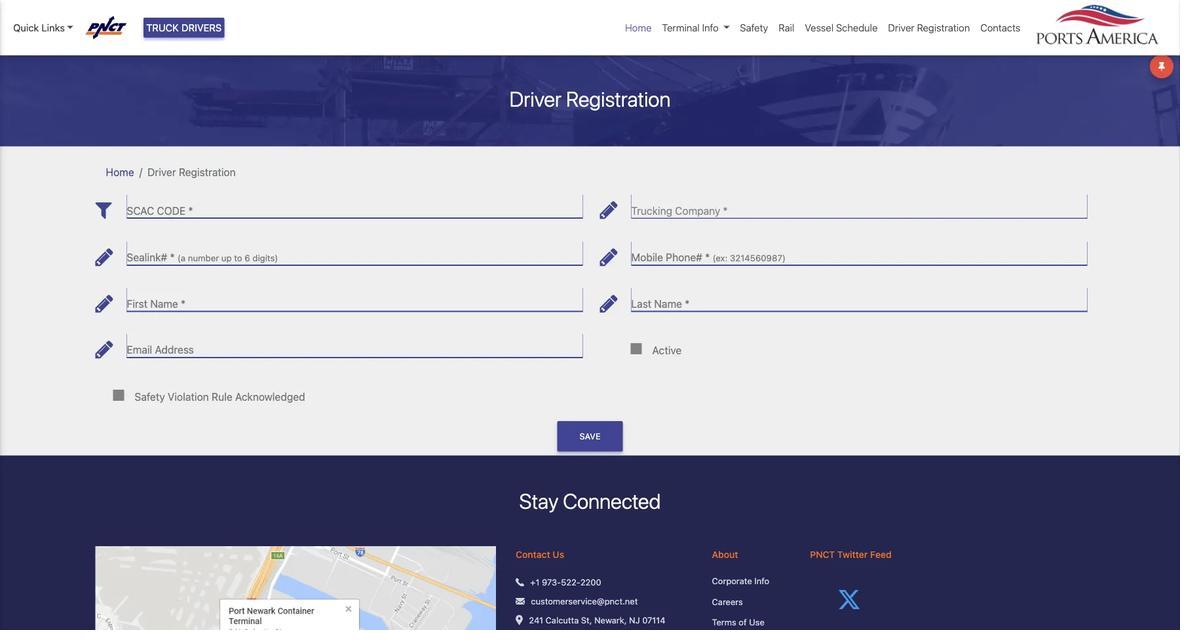 Task type: vqa. For each thing, say whether or not it's contained in the screenshot.
'up' on the top of page
yes



Task type: locate. For each thing, give the bounding box(es) containing it.
home link left terminal
[[620, 15, 657, 40]]

info
[[703, 22, 719, 33], [755, 576, 770, 586]]

2 name from the left
[[655, 298, 683, 310]]

3214560987)
[[730, 253, 786, 264]]

safety for safety violation rule acknowledged
[[135, 391, 165, 403]]

* for scac code *
[[188, 204, 193, 217]]

SCAC CODE * search field
[[127, 194, 583, 218]]

terminal
[[662, 22, 700, 33]]

mobile phone# * (ex: 3214560987)
[[632, 251, 786, 264]]

home
[[626, 22, 652, 33], [106, 166, 134, 178]]

1 name from the left
[[150, 298, 178, 310]]

quick
[[13, 22, 39, 33]]

name for last
[[655, 298, 683, 310]]

sealink#
[[127, 251, 167, 264]]

0 horizontal spatial home link
[[106, 166, 134, 178]]

1 vertical spatial safety
[[135, 391, 165, 403]]

+1
[[531, 577, 540, 587]]

1 horizontal spatial home
[[626, 22, 652, 33]]

6
[[245, 253, 250, 264]]

0 vertical spatial home link
[[620, 15, 657, 40]]

1 vertical spatial home
[[106, 166, 134, 178]]

2 vertical spatial driver
[[148, 166, 176, 178]]

1 horizontal spatial driver
[[510, 86, 562, 111]]

safety link
[[735, 15, 774, 40]]

sealink# * (a number up to 6 digits)
[[127, 251, 278, 264]]

info up the careers link
[[755, 576, 770, 586]]

* down '(a'
[[181, 298, 186, 310]]

name right last
[[655, 298, 683, 310]]

terminal info link
[[657, 15, 735, 40]]

home link up scac
[[106, 166, 134, 178]]

home link
[[620, 15, 657, 40], [106, 166, 134, 178]]

links
[[42, 22, 65, 33]]

1 horizontal spatial driver registration
[[510, 86, 671, 111]]

drivers
[[182, 22, 222, 33]]

2 horizontal spatial registration
[[918, 22, 971, 33]]

registration
[[918, 22, 971, 33], [566, 86, 671, 111], [179, 166, 236, 178]]

2 horizontal spatial driver
[[889, 22, 915, 33]]

* left "(ex:"
[[706, 251, 710, 264]]

truck drivers link
[[144, 18, 224, 38]]

1 vertical spatial driver registration
[[510, 86, 671, 111]]

save
[[580, 432, 601, 442]]

0 vertical spatial driver
[[889, 22, 915, 33]]

acknowledged
[[235, 391, 305, 403]]

0 horizontal spatial info
[[703, 22, 719, 33]]

info inside 'link'
[[703, 22, 719, 33]]

name
[[150, 298, 178, 310], [655, 298, 683, 310]]

+1 973-522-2200
[[531, 577, 602, 587]]

973-
[[542, 577, 561, 587]]

first name *
[[127, 298, 186, 310]]

(a
[[178, 253, 186, 264]]

safety for safety
[[740, 22, 769, 33]]

None text field
[[632, 241, 1088, 265]]

us
[[553, 550, 565, 560]]

driver registration
[[889, 22, 971, 33], [510, 86, 671, 111], [148, 166, 236, 178]]

(ex:
[[713, 253, 728, 264]]

0 vertical spatial safety
[[740, 22, 769, 33]]

vessel
[[805, 22, 834, 33]]

terms of use
[[712, 618, 765, 628]]

+1 973-522-2200 link
[[531, 576, 602, 589]]

2 vertical spatial registration
[[179, 166, 236, 178]]

0 horizontal spatial name
[[150, 298, 178, 310]]

0 vertical spatial info
[[703, 22, 719, 33]]

connected
[[563, 489, 661, 514]]

2200
[[581, 577, 602, 587]]

rail
[[779, 22, 795, 33]]

0 horizontal spatial driver
[[148, 166, 176, 178]]

stay
[[520, 489, 559, 514]]

1 vertical spatial registration
[[566, 86, 671, 111]]

0 vertical spatial home
[[626, 22, 652, 33]]

vessel schedule
[[805, 22, 878, 33]]

0 vertical spatial driver registration
[[889, 22, 971, 33]]

1 horizontal spatial safety
[[740, 22, 769, 33]]

safety
[[740, 22, 769, 33], [135, 391, 165, 403]]

safety left the violation
[[135, 391, 165, 403]]

* right code
[[188, 204, 193, 217]]

2 horizontal spatial driver registration
[[889, 22, 971, 33]]

corporate info
[[712, 576, 770, 586]]

* for first name *
[[181, 298, 186, 310]]

1 horizontal spatial name
[[655, 298, 683, 310]]

* right company
[[723, 204, 728, 217]]

2 vertical spatial driver registration
[[148, 166, 236, 178]]

0 vertical spatial registration
[[918, 22, 971, 33]]

violation
[[168, 391, 209, 403]]

home left terminal
[[626, 22, 652, 33]]

None text field
[[127, 241, 583, 265]]

info for terminal info
[[703, 22, 719, 33]]

safety left rail "link"
[[740, 22, 769, 33]]

contact
[[516, 550, 551, 560]]

scac
[[127, 204, 154, 217]]

st,
[[581, 615, 592, 625]]

scac code *
[[127, 204, 193, 217]]

home up scac
[[106, 166, 134, 178]]

* for mobile phone# * (ex: 3214560987)
[[706, 251, 710, 264]]

* right last
[[685, 298, 690, 310]]

1 vertical spatial driver
[[510, 86, 562, 111]]

info right terminal
[[703, 22, 719, 33]]

driver
[[889, 22, 915, 33], [510, 86, 562, 111], [148, 166, 176, 178]]

address
[[155, 344, 194, 356]]

0 horizontal spatial home
[[106, 166, 134, 178]]

safety violation rule acknowledged
[[135, 391, 305, 403]]

name right the first on the left of the page
[[150, 298, 178, 310]]

0 horizontal spatial safety
[[135, 391, 165, 403]]

mobile
[[632, 251, 664, 264]]

pnct
[[811, 550, 835, 560]]

1 horizontal spatial info
[[755, 576, 770, 586]]

last name *
[[632, 298, 690, 310]]

First Name * text field
[[127, 288, 583, 312]]

truck drivers
[[146, 22, 222, 33]]

*
[[188, 204, 193, 217], [723, 204, 728, 217], [170, 251, 175, 264], [706, 251, 710, 264], [181, 298, 186, 310], [685, 298, 690, 310]]

quick links link
[[13, 20, 73, 35]]

1 vertical spatial info
[[755, 576, 770, 586]]



Task type: describe. For each thing, give the bounding box(es) containing it.
name for first
[[150, 298, 178, 310]]

quick links
[[13, 22, 65, 33]]

email
[[127, 344, 152, 356]]

email address
[[127, 344, 194, 356]]

active
[[653, 344, 682, 357]]

stay connected
[[520, 489, 661, 514]]

info for corporate info
[[755, 576, 770, 586]]

up
[[222, 253, 232, 264]]

07114
[[643, 615, 666, 625]]

of
[[739, 618, 747, 628]]

0 horizontal spatial registration
[[179, 166, 236, 178]]

feed
[[871, 550, 892, 560]]

use
[[750, 618, 765, 628]]

corporate
[[712, 576, 753, 586]]

241 calcutta st, newark, nj 07114 link
[[529, 614, 666, 627]]

careers link
[[712, 596, 791, 609]]

twitter
[[838, 550, 868, 560]]

phone#
[[666, 251, 703, 264]]

driver registration inside driver registration link
[[889, 22, 971, 33]]

trucking
[[632, 204, 673, 217]]

newark,
[[595, 615, 627, 625]]

last
[[632, 298, 652, 310]]

241
[[529, 615, 544, 625]]

company
[[675, 204, 721, 217]]

1 horizontal spatial registration
[[566, 86, 671, 111]]

contact us
[[516, 550, 565, 560]]

241 calcutta st, newark, nj 07114
[[529, 615, 666, 625]]

Trucking Company * text field
[[632, 194, 1088, 218]]

vessel schedule link
[[800, 15, 883, 40]]

nj
[[629, 615, 640, 625]]

contacts link
[[976, 15, 1026, 40]]

0 horizontal spatial driver registration
[[148, 166, 236, 178]]

to
[[234, 253, 242, 264]]

corporate info link
[[712, 575, 791, 588]]

trucking company *
[[632, 204, 728, 217]]

careers
[[712, 597, 743, 607]]

save button
[[558, 422, 623, 452]]

driver registration link
[[883, 15, 976, 40]]

rule
[[212, 391, 233, 403]]

schedule
[[837, 22, 878, 33]]

number
[[188, 253, 219, 264]]

customerservice@pnct.net link
[[531, 595, 638, 608]]

about
[[712, 550, 739, 560]]

522-
[[561, 577, 581, 587]]

1 vertical spatial home link
[[106, 166, 134, 178]]

Email Address text field
[[127, 334, 583, 358]]

customerservice@pnct.net
[[531, 596, 638, 606]]

truck
[[146, 22, 179, 33]]

first
[[127, 298, 148, 310]]

terminal info
[[662, 22, 719, 33]]

code
[[157, 204, 186, 217]]

* left '(a'
[[170, 251, 175, 264]]

1 horizontal spatial home link
[[620, 15, 657, 40]]

Last Name * text field
[[632, 288, 1088, 312]]

digits)
[[253, 253, 278, 264]]

* for last name *
[[685, 298, 690, 310]]

rail link
[[774, 15, 800, 40]]

registration inside driver registration link
[[918, 22, 971, 33]]

pnct twitter feed
[[811, 550, 892, 560]]

contacts
[[981, 22, 1021, 33]]

terms of use link
[[712, 616, 791, 629]]

terms
[[712, 618, 737, 628]]

* for trucking company *
[[723, 204, 728, 217]]

calcutta
[[546, 615, 579, 625]]



